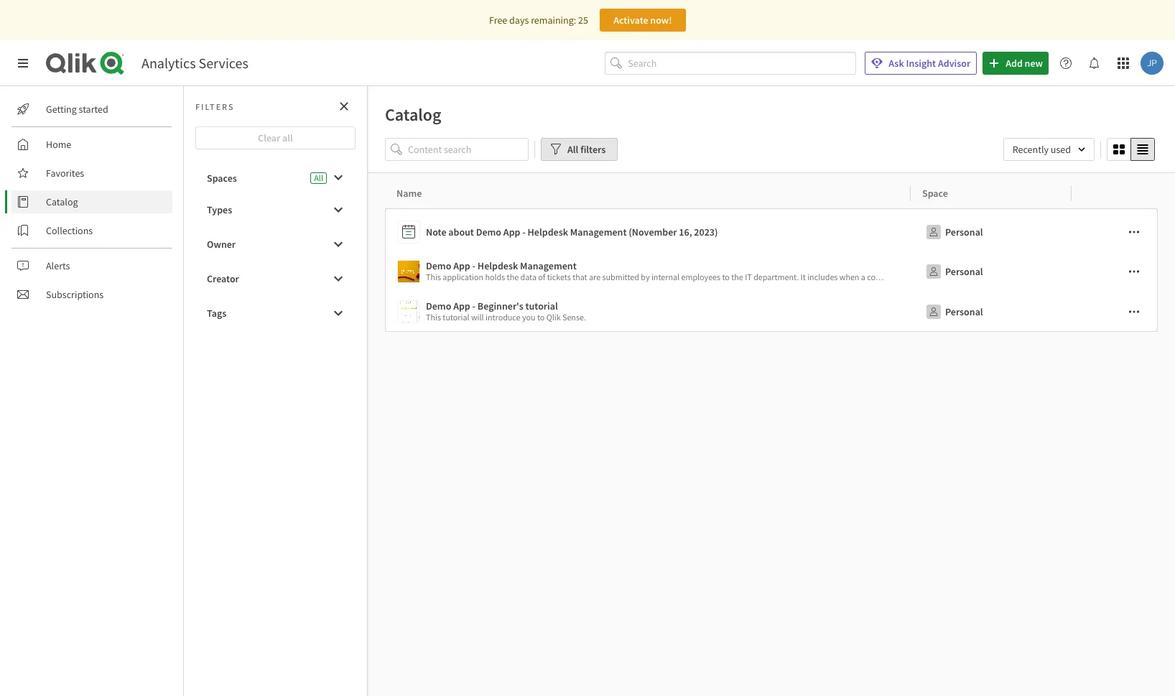 Task type: describe. For each thing, give the bounding box(es) containing it.
ask
[[889, 57, 904, 70]]

navigation pane element
[[0, 92, 183, 312]]

personal cell for demo app - beginner's tutorial
[[911, 292, 1072, 332]]

favorites
[[46, 167, 84, 180]]

used
[[1051, 143, 1071, 156]]

app inside note about demo app - helpdesk management (november 16, 2023) button
[[503, 226, 520, 239]]

2023)
[[694, 226, 718, 239]]

1 personal cell from the top
[[911, 208, 1072, 251]]

add new
[[1006, 57, 1043, 70]]

james peterson image
[[1141, 52, 1164, 75]]

new
[[1025, 57, 1043, 70]]

getting started
[[46, 103, 108, 116]]

add new button
[[983, 52, 1049, 75]]

demo for beginner's
[[426, 300, 451, 313]]

introduce
[[486, 312, 521, 323]]

all filters
[[568, 143, 606, 156]]

- inside button
[[522, 226, 526, 239]]

to
[[537, 312, 545, 323]]

ask insight advisor
[[889, 57, 971, 70]]

all for all
[[314, 172, 323, 183]]

note about demo app - helpdesk management (november 16, 2023) button
[[397, 218, 905, 246]]

beginner's
[[478, 300, 524, 313]]

close sidebar menu image
[[17, 57, 29, 69]]

demo app - helpdesk management button
[[397, 257, 905, 286]]

now!
[[650, 14, 672, 27]]

cell for demo app - beginner's tutorial
[[1072, 292, 1158, 332]]

advisor
[[938, 57, 971, 70]]

personal for demo app - beginner's tutorial
[[945, 305, 983, 318]]

1 personal button from the top
[[922, 221, 986, 244]]

spaces
[[207, 172, 237, 185]]

creator
[[207, 272, 239, 285]]

subscriptions
[[46, 288, 104, 301]]

more actions image for note about demo app - helpdesk management (november 16, 2023) button
[[1129, 226, 1140, 238]]

name
[[397, 187, 422, 200]]

management inside "demo app - helpdesk management" button
[[520, 259, 577, 272]]

cell for demo app - helpdesk management
[[1072, 251, 1158, 292]]

more actions image
[[1129, 306, 1140, 318]]

space
[[922, 187, 948, 200]]

owner button
[[195, 233, 356, 256]]

management inside note about demo app - helpdesk management (november 16, 2023) button
[[570, 226, 627, 239]]

app for beginner's
[[453, 300, 470, 313]]

demo app - beginner's tutorial this tutorial will introduce you to qlik sense.
[[426, 300, 586, 323]]

switch view group
[[1107, 138, 1155, 161]]

app for helpdesk
[[453, 259, 470, 272]]

filters
[[581, 143, 606, 156]]

activate now!
[[614, 14, 672, 27]]

catalog inside navigation pane element
[[46, 195, 78, 208]]

alerts
[[46, 259, 70, 272]]

home
[[46, 138, 71, 151]]

Search text field
[[628, 52, 857, 75]]



Task type: vqa. For each thing, say whether or not it's contained in the screenshot.
'Delete' menu item
no



Task type: locate. For each thing, give the bounding box(es) containing it.
0 vertical spatial all
[[568, 143, 579, 156]]

app inside demo app - beginner's tutorial this tutorial will introduce you to qlik sense.
[[453, 300, 470, 313]]

1 qlik sense app image from the top
[[398, 261, 420, 282]]

- for beginner's
[[472, 300, 476, 313]]

Content search text field
[[408, 138, 529, 161]]

alerts link
[[11, 254, 172, 277]]

catalog
[[385, 103, 441, 126], [46, 195, 78, 208]]

demo inside button
[[426, 259, 451, 272]]

1 horizontal spatial helpdesk
[[528, 226, 568, 239]]

tags button
[[195, 302, 356, 325]]

personal cell for demo app - helpdesk management
[[911, 251, 1072, 292]]

collections
[[46, 224, 93, 237]]

demo right about
[[476, 226, 501, 239]]

favorites link
[[11, 162, 172, 185]]

all left filters
[[568, 143, 579, 156]]

1 more actions image from the top
[[1129, 226, 1140, 238]]

tutorial
[[526, 300, 558, 313], [443, 312, 470, 323]]

days
[[509, 14, 529, 27]]

more actions image for "demo app - helpdesk management" button at top
[[1129, 266, 1140, 277]]

0 vertical spatial personal
[[945, 226, 983, 239]]

searchbar element
[[605, 52, 857, 75]]

- up demo app - helpdesk management on the top left of page
[[522, 226, 526, 239]]

personal button for demo app - helpdesk management
[[922, 260, 986, 283]]

sense.
[[563, 312, 586, 323]]

all up the types dropdown button
[[314, 172, 323, 183]]

you
[[522, 312, 536, 323]]

1 vertical spatial all
[[314, 172, 323, 183]]

free
[[489, 14, 507, 27]]

demo app - helpdesk management
[[426, 259, 577, 272]]

management down note about demo app - helpdesk management (november 16, 2023)
[[520, 259, 577, 272]]

1 vertical spatial personal button
[[922, 260, 986, 283]]

Recently used field
[[1003, 138, 1095, 161]]

app
[[503, 226, 520, 239], [453, 259, 470, 272], [453, 300, 470, 313]]

this
[[426, 312, 441, 323]]

- inside demo app - beginner's tutorial this tutorial will introduce you to qlik sense.
[[472, 300, 476, 313]]

0 horizontal spatial catalog
[[46, 195, 78, 208]]

remaining:
[[531, 14, 576, 27]]

owner
[[207, 238, 236, 251]]

all
[[568, 143, 579, 156], [314, 172, 323, 183]]

analytics services
[[142, 54, 248, 72]]

3 personal button from the top
[[922, 300, 986, 323]]

recently
[[1013, 143, 1049, 156]]

app inside "demo app - helpdesk management" button
[[453, 259, 470, 272]]

2 more actions image from the top
[[1129, 266, 1140, 277]]

personal
[[945, 226, 983, 239], [945, 265, 983, 278], [945, 305, 983, 318]]

demo for helpdesk
[[426, 259, 451, 272]]

catalog down favorites
[[46, 195, 78, 208]]

collections link
[[11, 219, 172, 242]]

2 vertical spatial personal button
[[922, 300, 986, 323]]

personal cell
[[911, 208, 1072, 251], [911, 251, 1072, 292], [911, 292, 1072, 332]]

1 vertical spatial app
[[453, 259, 470, 272]]

personal for demo app - helpdesk management
[[945, 265, 983, 278]]

0 horizontal spatial helpdesk
[[478, 259, 518, 272]]

activate now! link
[[600, 9, 686, 32]]

1 vertical spatial demo
[[426, 259, 451, 272]]

1 vertical spatial -
[[472, 259, 476, 272]]

helpdesk up beginner's
[[478, 259, 518, 272]]

all for all filters
[[568, 143, 579, 156]]

2 personal button from the top
[[922, 260, 986, 283]]

app left will
[[453, 300, 470, 313]]

cell
[[1072, 208, 1158, 251], [1072, 251, 1158, 292], [1072, 292, 1158, 332]]

0 horizontal spatial tutorial
[[443, 312, 470, 323]]

helpdesk
[[528, 226, 568, 239], [478, 259, 518, 272]]

will
[[471, 312, 484, 323]]

demo
[[476, 226, 501, 239], [426, 259, 451, 272], [426, 300, 451, 313]]

qlik sense app image inside "demo app - helpdesk management" button
[[398, 261, 420, 282]]

(november
[[629, 226, 677, 239]]

personal button for demo app - beginner's tutorial
[[922, 300, 986, 323]]

tutorial left will
[[443, 312, 470, 323]]

2 personal cell from the top
[[911, 251, 1072, 292]]

1 vertical spatial more actions image
[[1129, 266, 1140, 277]]

0 vertical spatial helpdesk
[[528, 226, 568, 239]]

catalog up 'content search' text field
[[385, 103, 441, 126]]

catalog link
[[11, 190, 172, 213]]

insight
[[906, 57, 936, 70]]

3 cell from the top
[[1072, 292, 1158, 332]]

qlik sense app image for demo app - beginner's tutorial
[[398, 301, 420, 323]]

0 vertical spatial personal button
[[922, 221, 986, 244]]

ask insight advisor button
[[865, 52, 977, 75]]

all filters button
[[541, 138, 618, 161]]

0 vertical spatial catalog
[[385, 103, 441, 126]]

getting
[[46, 103, 77, 116]]

getting started link
[[11, 98, 172, 121]]

helpdesk up demo app - helpdesk management on the top left of page
[[528, 226, 568, 239]]

2 vertical spatial personal
[[945, 305, 983, 318]]

more actions image
[[1129, 226, 1140, 238], [1129, 266, 1140, 277]]

demo inside demo app - beginner's tutorial this tutorial will introduce you to qlik sense.
[[426, 300, 451, 313]]

activate
[[614, 14, 648, 27]]

1 horizontal spatial catalog
[[385, 103, 441, 126]]

0 vertical spatial qlik sense app image
[[398, 261, 420, 282]]

personal button
[[922, 221, 986, 244], [922, 260, 986, 283], [922, 300, 986, 323]]

0 vertical spatial more actions image
[[1129, 226, 1140, 238]]

1 personal from the top
[[945, 226, 983, 239]]

2 vertical spatial -
[[472, 300, 476, 313]]

app down about
[[453, 259, 470, 272]]

demo down note
[[426, 259, 451, 272]]

note
[[426, 226, 446, 239]]

1 cell from the top
[[1072, 208, 1158, 251]]

3 personal from the top
[[945, 305, 983, 318]]

-
[[522, 226, 526, 239], [472, 259, 476, 272], [472, 300, 476, 313]]

app up demo app - helpdesk management on the top left of page
[[503, 226, 520, 239]]

2 qlik sense app image from the top
[[398, 301, 420, 323]]

recently used
[[1013, 143, 1071, 156]]

1 vertical spatial helpdesk
[[478, 259, 518, 272]]

0 vertical spatial app
[[503, 226, 520, 239]]

subscriptions link
[[11, 283, 172, 306]]

add
[[1006, 57, 1023, 70]]

0 horizontal spatial all
[[314, 172, 323, 183]]

1 vertical spatial personal
[[945, 265, 983, 278]]

3 personal cell from the top
[[911, 292, 1072, 332]]

2 vertical spatial app
[[453, 300, 470, 313]]

all inside dropdown button
[[568, 143, 579, 156]]

demo left will
[[426, 300, 451, 313]]

home link
[[11, 133, 172, 156]]

25
[[578, 14, 588, 27]]

started
[[79, 103, 108, 116]]

about
[[448, 226, 474, 239]]

2 cell from the top
[[1072, 251, 1158, 292]]

2 vertical spatial demo
[[426, 300, 451, 313]]

1 vertical spatial catalog
[[46, 195, 78, 208]]

tags
[[207, 307, 226, 320]]

1 horizontal spatial tutorial
[[526, 300, 558, 313]]

filters
[[195, 101, 235, 112]]

creator button
[[195, 267, 356, 290]]

- left beginner's
[[472, 300, 476, 313]]

analytics services element
[[142, 54, 248, 72]]

1 vertical spatial qlik sense app image
[[398, 301, 420, 323]]

filters region
[[368, 135, 1175, 172]]

- for helpdesk
[[472, 259, 476, 272]]

- down about
[[472, 259, 476, 272]]

qlik sense app image
[[398, 261, 420, 282], [398, 301, 420, 323]]

demo inside button
[[476, 226, 501, 239]]

helpdesk inside button
[[478, 259, 518, 272]]

0 vertical spatial -
[[522, 226, 526, 239]]

1 horizontal spatial all
[[568, 143, 579, 156]]

1 vertical spatial management
[[520, 259, 577, 272]]

types button
[[195, 198, 356, 221]]

management
[[570, 226, 627, 239], [520, 259, 577, 272]]

qlik
[[546, 312, 561, 323]]

16,
[[679, 226, 692, 239]]

services
[[199, 54, 248, 72]]

2 personal from the top
[[945, 265, 983, 278]]

analytics
[[142, 54, 196, 72]]

0 vertical spatial demo
[[476, 226, 501, 239]]

- inside button
[[472, 259, 476, 272]]

types
[[207, 203, 232, 216]]

tutorial left sense.
[[526, 300, 558, 313]]

free days remaining: 25
[[489, 14, 588, 27]]

0 vertical spatial management
[[570, 226, 627, 239]]

helpdesk inside button
[[528, 226, 568, 239]]

note about demo app - helpdesk management (november 16, 2023)
[[426, 226, 718, 239]]

management left (november
[[570, 226, 627, 239]]

qlik sense app image for demo app - helpdesk management
[[398, 261, 420, 282]]



